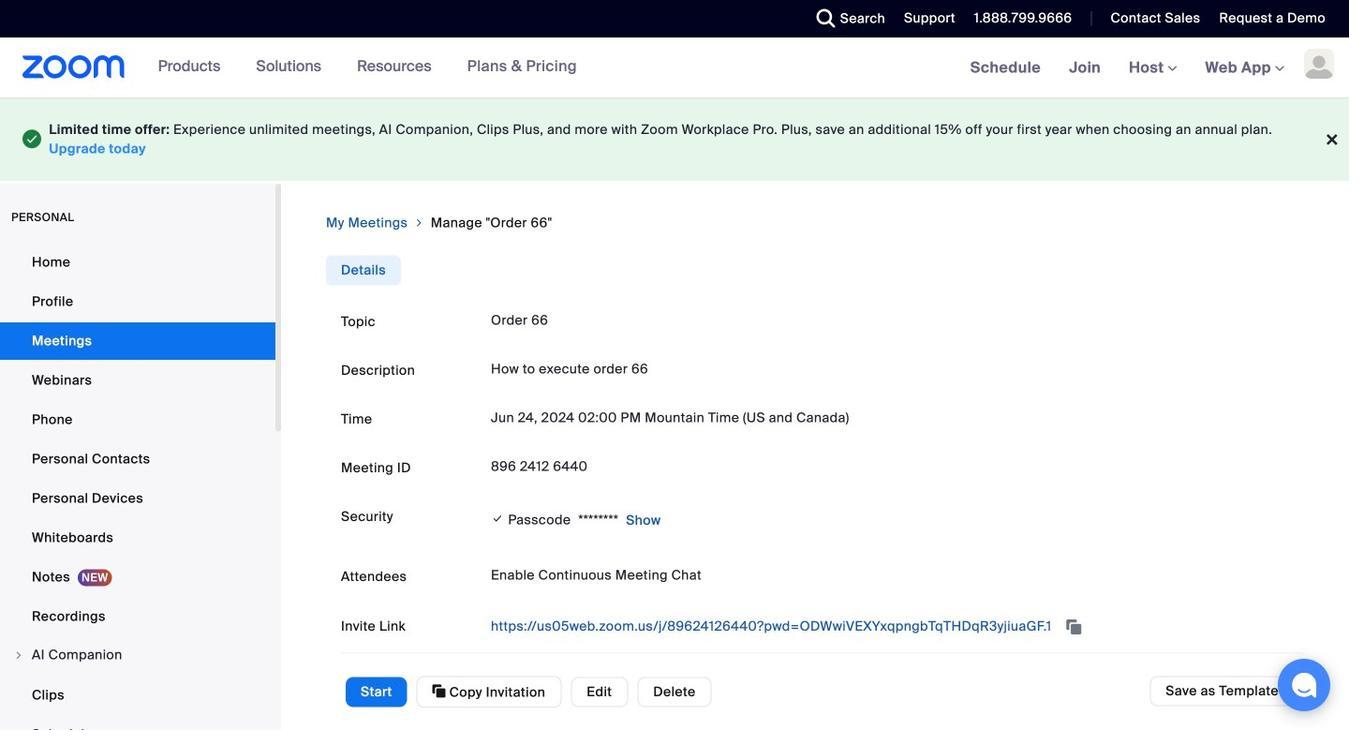 Task type: describe. For each thing, give the bounding box(es) containing it.
product information navigation
[[125, 37, 591, 97]]

personal menu menu
[[0, 244, 276, 730]]

meetings navigation
[[956, 37, 1349, 99]]

profile picture image
[[1304, 49, 1334, 79]]

add to google calendar image
[[491, 667, 510, 685]]

type image
[[22, 126, 42, 153]]



Task type: locate. For each thing, give the bounding box(es) containing it.
right image
[[13, 649, 24, 661]]

tab
[[326, 255, 401, 285]]

menu item
[[0, 637, 276, 675]]

add to outlook calendar (.ics) image
[[669, 667, 687, 685]]

zoom logo image
[[22, 55, 125, 79]]

open chat image
[[1291, 672, 1318, 698]]

application
[[491, 611, 1289, 641]]

manage my meeting tab control tab list
[[326, 255, 401, 285]]

copy image
[[432, 683, 446, 700]]

banner
[[0, 37, 1349, 99]]

checked image
[[491, 509, 505, 528]]

right image
[[414, 214, 425, 232]]

btn image
[[887, 667, 906, 685]]

footer
[[0, 97, 1349, 181]]

manage order 66 navigation
[[326, 214, 1304, 233]]



Task type: vqa. For each thing, say whether or not it's contained in the screenshot.
"menu item" at the left bottom of page
yes



